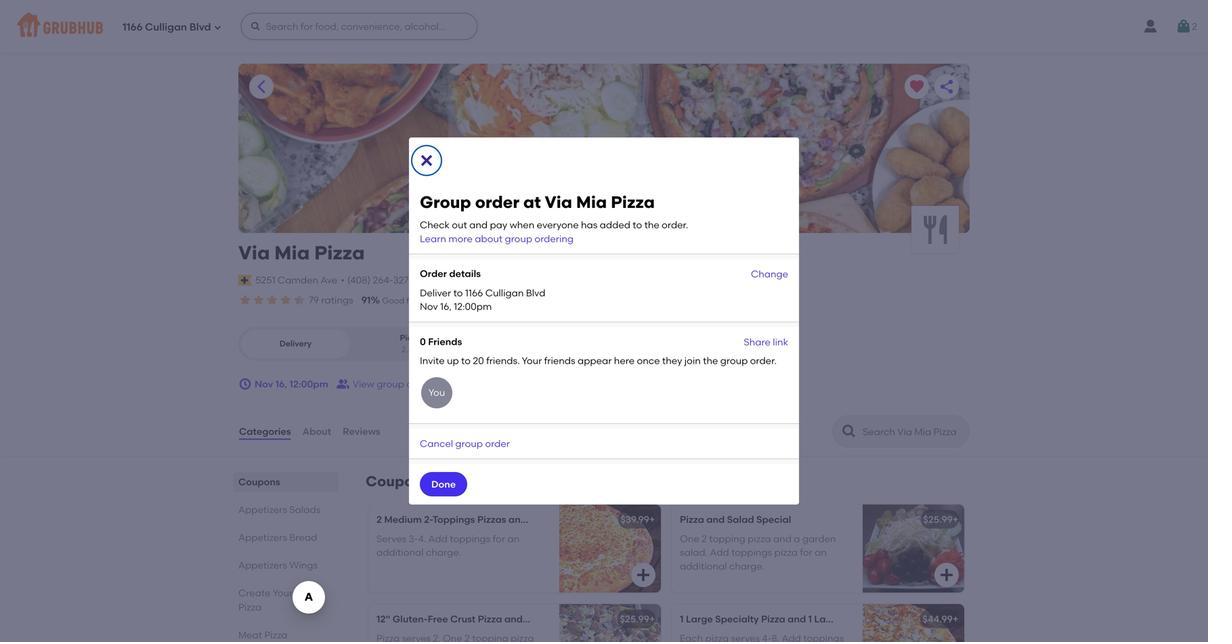 Task type: vqa. For each thing, say whether or not it's contained in the screenshot.
Invite
yes



Task type: describe. For each thing, give the bounding box(es) containing it.
0 vertical spatial salad
[[727, 514, 754, 525]]

toppings inside one 2 topping pizza and a garden salad. add toppings pizza for an additional charge.
[[732, 547, 772, 558]]

0 vertical spatial via
[[545, 192, 572, 212]]

culligan inside main navigation navigation
[[145, 21, 187, 33]]

reviews
[[343, 426, 381, 437]]

added
[[600, 219, 631, 231]]

create your own pizza
[[238, 587, 316, 613]]

coupons inside tab
[[238, 476, 280, 488]]

salads
[[290, 504, 321, 516]]

16, inside deliver to 1166 culligan blvd nov 16, 12:00pm
[[440, 301, 452, 312]]

appetizers salads
[[238, 504, 321, 516]]

appetizers wings tab
[[238, 558, 333, 572]]

appetizers wings
[[238, 560, 318, 571]]

appetizers bread tab
[[238, 530, 333, 545]]

pickup 2.4 mi
[[400, 333, 427, 354]]

pizza up the •
[[314, 241, 365, 264]]

your inside 'create your own pizza'
[[273, 587, 293, 599]]

1 large specialty pizza and 1 large single topping pizza image
[[863, 604, 965, 642]]

2-
[[424, 514, 433, 525]]

ave
[[321, 274, 338, 286]]

264-
[[373, 274, 393, 286]]

serves 3-4. add toppings for an additional charge.
[[377, 533, 520, 558]]

1 horizontal spatial the
[[703, 355, 718, 366]]

0 vertical spatial pizza
[[748, 533, 771, 544]]

cancel
[[420, 438, 453, 449]]

serves
[[377, 533, 407, 544]]

invite
[[420, 355, 445, 366]]

79 ratings
[[309, 294, 353, 306]]

2 1 from the left
[[808, 613, 812, 625]]

nov 16, 12:00pm
[[255, 378, 328, 390]]

and right pizzas
[[509, 514, 527, 525]]

medium
[[384, 514, 422, 525]]

specialty
[[715, 613, 759, 625]]

(408)
[[347, 274, 371, 286]]

+ for 1 large specialty pizza and 1 large single topping pizza
[[953, 613, 959, 625]]

1 horizontal spatial order.
[[750, 355, 777, 366]]

pizza up added
[[611, 192, 655, 212]]

an inside one 2 topping pizza and a garden salad. add toppings pizza for an additional charge.
[[815, 547, 827, 558]]

20
[[473, 355, 484, 366]]

cancel group order
[[420, 438, 510, 449]]

12"
[[377, 613, 390, 625]]

pizza up salad.
[[680, 514, 704, 525]]

check
[[420, 219, 450, 231]]

time
[[472, 296, 490, 305]]

via mia pizza logo image
[[912, 206, 959, 253]]

crust
[[450, 613, 476, 625]]

1 horizontal spatial coupons
[[366, 473, 429, 490]]

order details
[[420, 268, 481, 280]]

pizza right crust on the left
[[478, 613, 502, 625]]

pizza right topping
[[914, 613, 939, 625]]

and right specialty
[[788, 613, 806, 625]]

nov 16, 12:00pm button
[[238, 372, 328, 396]]

people icon image
[[336, 377, 350, 391]]

$39.99
[[621, 514, 650, 525]]

one inside one 2 topping pizza and a garden salad. add toppings pizza for an additional charge.
[[680, 533, 700, 544]]

wings
[[290, 560, 318, 571]]

and up topping
[[707, 514, 725, 525]]

own
[[295, 587, 316, 599]]

5251 camden ave button
[[255, 273, 338, 288]]

add inside serves 3-4. add toppings for an additional charge.
[[428, 533, 448, 544]]

0 vertical spatial order
[[475, 192, 520, 212]]

when
[[510, 219, 535, 231]]

a
[[794, 533, 800, 544]]

option group containing pickup
[[238, 327, 471, 361]]

saved restaurant button
[[905, 75, 929, 99]]

pizza and salad special
[[680, 514, 791, 525]]

check out and pay when everyone has added to the order. learn more about group ordering
[[420, 219, 688, 244]]

90
[[435, 294, 447, 306]]

$39.99 +
[[621, 514, 655, 525]]

categories
[[239, 426, 291, 437]]

on time delivery
[[458, 296, 522, 305]]

$25.99 for pizza and salad special
[[924, 514, 953, 525]]

charge. inside serves 3-4. add toppings for an additional charge.
[[426, 547, 461, 558]]

1166 inside deliver to 1166 culligan blvd nov 16, 12:00pm
[[465, 287, 483, 299]]

you
[[429, 387, 445, 398]]

change link
[[751, 267, 788, 283]]

$44.99 +
[[923, 613, 959, 625]]

view
[[353, 378, 375, 390]]

$44.99
[[923, 613, 953, 625]]

91
[[361, 294, 371, 306]]

order
[[420, 268, 447, 280]]

2 vertical spatial to
[[461, 355, 471, 366]]

learn more about group ordering link
[[420, 233, 574, 244]]

main navigation navigation
[[0, 0, 1208, 53]]

12:00pm inside deliver to 1166 culligan blvd nov 16, 12:00pm
[[454, 301, 492, 312]]

liter
[[559, 514, 580, 525]]

view group order button
[[336, 372, 431, 396]]

+ for 2 medium 2-toppings pizzas and one 2 liter soda
[[650, 514, 655, 525]]

share link link
[[744, 335, 788, 351]]

0
[[420, 336, 426, 347]]

and right crust on the left
[[505, 613, 523, 625]]

2 medium 2-toppings pizzas and one 2 liter soda
[[377, 514, 606, 525]]

caret left icon image
[[253, 79, 270, 95]]

meat pizza
[[238, 629, 288, 641]]

order. inside check out and pay when everyone has added to the order. learn more about group ordering
[[662, 219, 688, 231]]

group down share
[[721, 355, 748, 366]]

via mia pizza
[[238, 241, 365, 264]]

once
[[637, 355, 660, 366]]

pizza inside 'create your own pizza'
[[238, 602, 262, 613]]

3-
[[409, 533, 418, 544]]

svg image inside nov 16, 12:00pm button
[[238, 377, 252, 391]]

pay
[[490, 219, 507, 231]]

group inside check out and pay when everyone has added to the order. learn more about group ordering
[[505, 233, 532, 244]]

for inside serves 3-4. add toppings for an additional charge.
[[493, 533, 505, 544]]

meat pizza tab
[[238, 628, 333, 642]]

(408) 264-3278 button
[[347, 273, 414, 287]]

3278
[[393, 274, 414, 286]]

gluten-
[[393, 613, 428, 625]]

good food
[[382, 296, 425, 305]]

done
[[431, 479, 456, 490]]

garden
[[803, 533, 836, 544]]

1166 culligan blvd
[[123, 21, 211, 33]]

2 inside button
[[1192, 21, 1198, 32]]

1 vertical spatial salad
[[525, 613, 552, 625]]

+ for pizza and salad special
[[953, 514, 959, 525]]

change
[[751, 268, 788, 280]]

done button
[[420, 472, 467, 497]]

ratings
[[321, 294, 353, 306]]

view group order
[[353, 378, 431, 390]]

share
[[744, 336, 771, 348]]

blvd inside deliver to 1166 culligan blvd nov 16, 12:00pm
[[526, 287, 546, 299]]

invite up to 20 friends. your friends appear here once they join the group order.
[[420, 355, 777, 366]]

appear
[[578, 355, 612, 366]]

appetizers salads tab
[[238, 503, 333, 517]]

topping
[[874, 613, 912, 625]]



Task type: locate. For each thing, give the bounding box(es) containing it.
1 appetizers from the top
[[238, 504, 287, 516]]

soda
[[582, 514, 606, 525]]

$25.99 +
[[924, 514, 959, 525], [620, 613, 655, 625]]

appetizers
[[238, 504, 287, 516], [238, 532, 287, 543], [238, 560, 287, 571]]

•
[[341, 274, 345, 286]]

svg image
[[214, 23, 222, 31], [939, 567, 955, 583]]

0 vertical spatial charge.
[[426, 547, 461, 558]]

1 horizontal spatial large
[[814, 613, 842, 625]]

0 vertical spatial blvd
[[189, 21, 211, 33]]

1 horizontal spatial your
[[522, 355, 542, 366]]

pickup
[[400, 333, 427, 343]]

friends.
[[486, 355, 520, 366]]

on
[[458, 296, 470, 305]]

your left friends on the bottom of page
[[522, 355, 542, 366]]

0 horizontal spatial add
[[428, 533, 448, 544]]

1 horizontal spatial mia
[[576, 192, 607, 212]]

order down invite
[[407, 378, 431, 390]]

0 vertical spatial 1166
[[123, 21, 143, 33]]

0 horizontal spatial 1166
[[123, 21, 143, 33]]

toppings
[[450, 533, 491, 544], [732, 547, 772, 558]]

1 vertical spatial special
[[554, 613, 589, 625]]

large
[[686, 613, 713, 625], [814, 613, 842, 625]]

and
[[469, 219, 488, 231], [509, 514, 527, 525], [707, 514, 725, 525], [774, 533, 792, 544], [505, 613, 523, 625], [788, 613, 806, 625]]

1 large specialty pizza and 1 large single topping pizza
[[680, 613, 939, 625]]

svg image right 1166 culligan blvd
[[214, 23, 222, 31]]

large left the single
[[814, 613, 842, 625]]

0 horizontal spatial coupons
[[238, 476, 280, 488]]

order right cancel
[[485, 438, 510, 449]]

1 vertical spatial additional
[[680, 560, 727, 572]]

0 horizontal spatial via
[[238, 241, 270, 264]]

1 horizontal spatial special
[[757, 514, 791, 525]]

pizzas
[[477, 514, 506, 525]]

mia up the has
[[576, 192, 607, 212]]

1 vertical spatial an
[[815, 547, 827, 558]]

categories button
[[238, 407, 292, 456]]

0 vertical spatial order.
[[662, 219, 688, 231]]

nov
[[420, 301, 438, 312], [255, 378, 273, 390]]

1 vertical spatial your
[[273, 587, 293, 599]]

deliver to 1166 culligan blvd nov 16, 12:00pm
[[420, 287, 546, 312]]

0 friends
[[420, 336, 462, 347]]

appetizers up appetizers wings on the bottom left
[[238, 532, 287, 543]]

0 vertical spatial special
[[757, 514, 791, 525]]

0 vertical spatial add
[[428, 533, 448, 544]]

an
[[508, 533, 520, 544], [815, 547, 827, 558]]

1 horizontal spatial culligan
[[485, 287, 524, 299]]

Search Via Mia Pizza search field
[[862, 425, 965, 438]]

3 appetizers from the top
[[238, 560, 287, 571]]

5251
[[255, 274, 275, 286]]

0 horizontal spatial one
[[529, 514, 549, 525]]

pizza down a
[[775, 547, 798, 558]]

order for cancel group order
[[485, 438, 510, 449]]

up
[[447, 355, 459, 366]]

$25.99 + for 12" gluten-free crust pizza and salad special
[[620, 613, 655, 625]]

1 vertical spatial toppings
[[732, 547, 772, 558]]

friends
[[428, 336, 462, 347]]

one up salad.
[[680, 533, 700, 544]]

additional down salad.
[[680, 560, 727, 572]]

0 horizontal spatial 1
[[680, 613, 684, 625]]

to right 90
[[454, 287, 463, 299]]

order
[[475, 192, 520, 212], [407, 378, 431, 390], [485, 438, 510, 449]]

1 vertical spatial charge.
[[729, 560, 765, 572]]

charge. down the 4.
[[426, 547, 461, 558]]

0 horizontal spatial order.
[[662, 219, 688, 231]]

0 horizontal spatial the
[[645, 219, 660, 231]]

share link
[[744, 336, 788, 348]]

additional inside serves 3-4. add toppings for an additional charge.
[[377, 547, 424, 558]]

add down topping
[[710, 547, 729, 558]]

one
[[529, 514, 549, 525], [680, 533, 700, 544]]

culligan inside deliver to 1166 culligan blvd nov 16, 12:00pm
[[485, 287, 524, 299]]

create
[[238, 587, 271, 599]]

to left 20
[[461, 355, 471, 366]]

good
[[382, 296, 405, 305]]

pizza and salad special image
[[863, 505, 965, 593]]

order up pay
[[475, 192, 520, 212]]

appetizers inside tab
[[238, 560, 287, 571]]

appetizers up appetizers bread
[[238, 504, 287, 516]]

0 horizontal spatial charge.
[[426, 547, 461, 558]]

blvd
[[189, 21, 211, 33], [526, 287, 546, 299]]

coupons up appetizers salads
[[238, 476, 280, 488]]

1 horizontal spatial nov
[[420, 301, 438, 312]]

coupons tab
[[238, 475, 333, 489]]

0 vertical spatial toppings
[[450, 533, 491, 544]]

$25.99 + for pizza and salad special
[[924, 514, 959, 525]]

charge. down topping
[[729, 560, 765, 572]]

to right added
[[633, 219, 642, 231]]

toppings down the toppings
[[450, 533, 491, 544]]

1 vertical spatial $25.99 +
[[620, 613, 655, 625]]

to inside deliver to 1166 culligan blvd nov 16, 12:00pm
[[454, 287, 463, 299]]

1 horizontal spatial blvd
[[526, 287, 546, 299]]

0 horizontal spatial your
[[273, 587, 293, 599]]

0 vertical spatial 12:00pm
[[454, 301, 492, 312]]

0 vertical spatial for
[[493, 533, 505, 544]]

1166 inside main navigation navigation
[[123, 21, 143, 33]]

0 horizontal spatial nov
[[255, 378, 273, 390]]

1 vertical spatial add
[[710, 547, 729, 558]]

0 horizontal spatial $25.99 +
[[620, 613, 655, 625]]

appetizers for appetizers salads
[[238, 504, 287, 516]]

your left own
[[273, 587, 293, 599]]

1 left specialty
[[680, 613, 684, 625]]

subscription pass image
[[238, 275, 252, 286]]

• (408) 264-3278
[[341, 274, 414, 286]]

for down a
[[800, 547, 813, 558]]

the right join
[[703, 355, 718, 366]]

salad
[[727, 514, 754, 525], [525, 613, 552, 625]]

79
[[309, 294, 319, 306]]

0 vertical spatial svg image
[[214, 23, 222, 31]]

1 vertical spatial order.
[[750, 355, 777, 366]]

they
[[662, 355, 682, 366]]

1 vertical spatial culligan
[[485, 287, 524, 299]]

0 horizontal spatial svg image
[[214, 23, 222, 31]]

87
[[533, 294, 544, 306]]

1 horizontal spatial svg image
[[939, 567, 955, 583]]

blvd inside main navigation navigation
[[189, 21, 211, 33]]

appetizers for appetizers wings
[[238, 560, 287, 571]]

nov down deliver
[[420, 301, 438, 312]]

+ for 12" gluten-free crust pizza and salad special
[[650, 613, 655, 625]]

1 vertical spatial 16,
[[275, 378, 287, 390]]

share icon image
[[939, 79, 955, 95]]

free
[[428, 613, 448, 625]]

coupons
[[366, 473, 429, 490], [238, 476, 280, 488]]

1 vertical spatial 12:00pm
[[289, 378, 328, 390]]

additional
[[377, 547, 424, 558], [680, 560, 727, 572]]

0 horizontal spatial large
[[686, 613, 713, 625]]

an inside serves 3-4. add toppings for an additional charge.
[[508, 533, 520, 544]]

svg image inside 2 button
[[1176, 18, 1192, 35]]

0 horizontal spatial $25.99
[[620, 613, 650, 625]]

12:00pm left people icon
[[289, 378, 328, 390]]

bread
[[290, 532, 317, 543]]

1 vertical spatial via
[[238, 241, 270, 264]]

1 left the single
[[808, 613, 812, 625]]

group inside button
[[377, 378, 404, 390]]

2 button
[[1176, 14, 1198, 39]]

mi
[[416, 345, 425, 354]]

0 horizontal spatial additional
[[377, 547, 424, 558]]

additional inside one 2 topping pizza and a garden salad. add toppings pizza for an additional charge.
[[680, 560, 727, 572]]

meat
[[238, 629, 262, 641]]

cancel group order link
[[420, 438, 510, 449]]

2 inside one 2 topping pizza and a garden salad. add toppings pizza for an additional charge.
[[702, 533, 707, 544]]

2 large from the left
[[814, 613, 842, 625]]

1 vertical spatial for
[[800, 547, 813, 558]]

about
[[475, 233, 503, 244]]

12" gluten-free crust pizza and salad special image
[[559, 604, 661, 642]]

0 vertical spatial 16,
[[440, 301, 452, 312]]

order. right added
[[662, 219, 688, 231]]

pizza
[[748, 533, 771, 544], [775, 547, 798, 558]]

via up subscription pass icon
[[238, 241, 270, 264]]

16, down deliver
[[440, 301, 452, 312]]

$25.99 for 12" gluten-free crust pizza and salad special
[[620, 613, 650, 625]]

and up about
[[469, 219, 488, 231]]

group right cancel
[[455, 438, 483, 449]]

search icon image
[[841, 423, 858, 440]]

toppings inside serves 3-4. add toppings for an additional charge.
[[450, 533, 491, 544]]

2 vertical spatial appetizers
[[238, 560, 287, 571]]

1 vertical spatial mia
[[275, 241, 310, 264]]

0 horizontal spatial blvd
[[189, 21, 211, 33]]

12:00pm inside button
[[289, 378, 328, 390]]

everyone
[[537, 219, 579, 231]]

1 horizontal spatial 16,
[[440, 301, 452, 312]]

the right added
[[645, 219, 660, 231]]

appetizers bread
[[238, 532, 317, 543]]

1 vertical spatial order
[[407, 378, 431, 390]]

deliver
[[420, 287, 451, 299]]

toppings down topping
[[732, 547, 772, 558]]

and inside one 2 topping pizza and a garden salad. add toppings pizza for an additional charge.
[[774, 533, 792, 544]]

special
[[757, 514, 791, 525], [554, 613, 589, 625]]

saved restaurant image
[[909, 79, 925, 95]]

0 horizontal spatial pizza
[[748, 533, 771, 544]]

pizza down pizza and salad special on the right bottom of page
[[748, 533, 771, 544]]

svg image up the $44.99 +
[[939, 567, 955, 583]]

1 horizontal spatial via
[[545, 192, 572, 212]]

16, inside button
[[275, 378, 287, 390]]

0 vertical spatial $25.99
[[924, 514, 953, 525]]

to
[[633, 219, 642, 231], [454, 287, 463, 299], [461, 355, 471, 366]]

add right the 4.
[[428, 533, 448, 544]]

12:00pm
[[454, 301, 492, 312], [289, 378, 328, 390]]

0 vertical spatial nov
[[420, 301, 438, 312]]

2
[[1192, 21, 1198, 32], [377, 514, 382, 525], [551, 514, 556, 525], [702, 533, 707, 544]]

star icon image
[[238, 293, 252, 307], [252, 293, 266, 307], [266, 293, 279, 307], [279, 293, 293, 307], [293, 293, 306, 307], [293, 293, 306, 307]]

an down garden
[[815, 547, 827, 558]]

0 vertical spatial to
[[633, 219, 642, 231]]

order inside button
[[407, 378, 431, 390]]

add inside one 2 topping pizza and a garden salad. add toppings pizza for an additional charge.
[[710, 547, 729, 558]]

0 vertical spatial mia
[[576, 192, 607, 212]]

friends
[[544, 355, 575, 366]]

the inside check out and pay when everyone has added to the order. learn more about group ordering
[[645, 219, 660, 231]]

nov inside deliver to 1166 culligan blvd nov 16, 12:00pm
[[420, 301, 438, 312]]

one 2 topping pizza and a garden salad. add toppings pizza for an additional charge.
[[680, 533, 836, 572]]

0 vertical spatial appetizers
[[238, 504, 287, 516]]

order for view group order
[[407, 378, 431, 390]]

charge. inside one 2 topping pizza and a garden salad. add toppings pizza for an additional charge.
[[729, 560, 765, 572]]

1 horizontal spatial salad
[[727, 514, 754, 525]]

ordering
[[535, 233, 574, 244]]

add
[[428, 533, 448, 544], [710, 547, 729, 558]]

additional down serves
[[377, 547, 424, 558]]

1 vertical spatial the
[[703, 355, 718, 366]]

nov up categories on the bottom of page
[[255, 378, 273, 390]]

0 vertical spatial your
[[522, 355, 542, 366]]

here
[[614, 355, 635, 366]]

an down 2 medium 2-toppings pizzas and one 2 liter soda
[[508, 533, 520, 544]]

0 vertical spatial one
[[529, 514, 549, 525]]

4.
[[418, 533, 426, 544]]

0 horizontal spatial salad
[[525, 613, 552, 625]]

create your own pizza tab
[[238, 586, 333, 614]]

and inside check out and pay when everyone has added to the order. learn more about group ordering
[[469, 219, 488, 231]]

1 horizontal spatial additional
[[680, 560, 727, 572]]

12:00pm right 90
[[454, 301, 492, 312]]

0 vertical spatial the
[[645, 219, 660, 231]]

one left liter
[[529, 514, 549, 525]]

2.4
[[402, 345, 413, 354]]

1 large from the left
[[686, 613, 713, 625]]

2 vertical spatial order
[[485, 438, 510, 449]]

1 1 from the left
[[680, 613, 684, 625]]

1 horizontal spatial add
[[710, 547, 729, 558]]

1 horizontal spatial 1166
[[465, 287, 483, 299]]

to inside check out and pay when everyone has added to the order. learn more about group ordering
[[633, 219, 642, 231]]

1 horizontal spatial 12:00pm
[[454, 301, 492, 312]]

details
[[449, 268, 481, 280]]

0 horizontal spatial an
[[508, 533, 520, 544]]

nov inside button
[[255, 378, 273, 390]]

for inside one 2 topping pizza and a garden salad. add toppings pizza for an additional charge.
[[800, 547, 813, 558]]

coupons up medium
[[366, 473, 429, 490]]

1166
[[123, 21, 143, 33], [465, 287, 483, 299]]

1 horizontal spatial an
[[815, 547, 827, 558]]

1 vertical spatial blvd
[[526, 287, 546, 299]]

0 horizontal spatial culligan
[[145, 21, 187, 33]]

has
[[581, 219, 598, 231]]

1 vertical spatial pizza
[[775, 547, 798, 558]]

large left specialty
[[686, 613, 713, 625]]

1 horizontal spatial $25.99 +
[[924, 514, 959, 525]]

1 vertical spatial 1166
[[465, 287, 483, 299]]

0 vertical spatial an
[[508, 533, 520, 544]]

1 horizontal spatial 1
[[808, 613, 812, 625]]

1 vertical spatial to
[[454, 287, 463, 299]]

at
[[524, 192, 541, 212]]

0 horizontal spatial toppings
[[450, 533, 491, 544]]

single
[[844, 613, 872, 625]]

appetizers up the create
[[238, 560, 287, 571]]

svg image inside main navigation navigation
[[214, 23, 222, 31]]

charge.
[[426, 547, 461, 558], [729, 560, 765, 572]]

5251 camden ave
[[255, 274, 338, 286]]

salad.
[[680, 547, 708, 558]]

0 horizontal spatial 12:00pm
[[289, 378, 328, 390]]

via up everyone
[[545, 192, 572, 212]]

group
[[505, 233, 532, 244], [721, 355, 748, 366], [377, 378, 404, 390], [455, 438, 483, 449]]

16, down the delivery
[[275, 378, 287, 390]]

2 medium 2-toppings pizzas and one 2 liter soda image
[[559, 505, 661, 593]]

about
[[303, 426, 331, 437]]

the
[[645, 219, 660, 231], [703, 355, 718, 366]]

option group
[[238, 327, 471, 361]]

mia up 5251 camden ave
[[275, 241, 310, 264]]

group down when
[[505, 233, 532, 244]]

0 horizontal spatial special
[[554, 613, 589, 625]]

0 horizontal spatial for
[[493, 533, 505, 544]]

0 vertical spatial $25.99 +
[[924, 514, 959, 525]]

group
[[420, 192, 471, 212]]

and left a
[[774, 533, 792, 544]]

group right view
[[377, 378, 404, 390]]

pizza right specialty
[[761, 613, 786, 625]]

appetizers for appetizers bread
[[238, 532, 287, 543]]

your
[[522, 355, 542, 366], [273, 587, 293, 599]]

pizza right meat
[[264, 629, 288, 641]]

for down pizzas
[[493, 533, 505, 544]]

1 vertical spatial svg image
[[939, 567, 955, 583]]

order. down share link link
[[750, 355, 777, 366]]

svg image
[[1176, 18, 1192, 35], [250, 21, 261, 32], [419, 152, 435, 169], [238, 377, 252, 391], [635, 567, 652, 583]]

1 horizontal spatial toppings
[[732, 547, 772, 558]]

2 appetizers from the top
[[238, 532, 287, 543]]

1 horizontal spatial charge.
[[729, 560, 765, 572]]

pizza down the create
[[238, 602, 262, 613]]

1 vertical spatial $25.99
[[620, 613, 650, 625]]

1 horizontal spatial $25.99
[[924, 514, 953, 525]]

1 horizontal spatial for
[[800, 547, 813, 558]]



